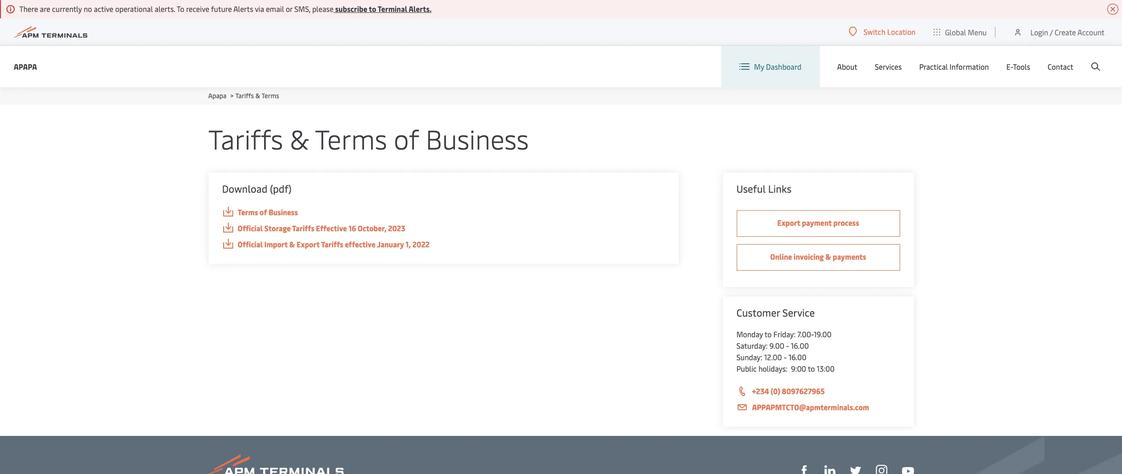 Task type: vqa. For each thing, say whether or not it's contained in the screenshot.
alerts.
yes



Task type: locate. For each thing, give the bounding box(es) containing it.
0 vertical spatial apapa
[[14, 61, 37, 71]]

apapa link
[[14, 61, 37, 72], [208, 91, 227, 100]]

customer
[[737, 306, 780, 320]]

contact
[[1048, 62, 1074, 72]]

login / create account
[[1031, 27, 1105, 37]]

1 vertical spatial to
[[765, 330, 772, 340]]

online invoicing & payments
[[771, 252, 867, 262]]

export
[[778, 218, 801, 228], [297, 239, 320, 250]]

are
[[40, 4, 50, 14]]

2023
[[388, 223, 406, 233]]

alerts
[[234, 4, 253, 14]]

about
[[838, 62, 858, 72]]

&
[[256, 91, 260, 100], [290, 120, 309, 157], [289, 239, 295, 250], [826, 252, 832, 262]]

-
[[787, 341, 790, 351], [784, 352, 787, 363]]

service
[[783, 306, 815, 320]]

0 horizontal spatial to
[[369, 4, 376, 14]]

0 vertical spatial 16.00
[[791, 341, 809, 351]]

terminal
[[378, 4, 407, 14]]

login / create account link
[[1014, 18, 1105, 45]]

1 vertical spatial apapa
[[208, 91, 227, 100]]

13:00
[[817, 364, 835, 374]]

1 horizontal spatial business
[[426, 120, 529, 157]]

16.00 up 9:00
[[789, 352, 807, 363]]

linkedin image
[[825, 466, 836, 475]]

1 vertical spatial export
[[297, 239, 320, 250]]

export payment process
[[778, 218, 860, 228]]

1 vertical spatial apapa link
[[208, 91, 227, 100]]

9.00
[[770, 341, 785, 351]]

future
[[211, 4, 232, 14]]

1 vertical spatial 16.00
[[789, 352, 807, 363]]

1 horizontal spatial to
[[765, 330, 772, 340]]

+234 (0) 8097627965 link
[[737, 386, 901, 398]]

2 horizontal spatial to
[[808, 364, 815, 374]]

1 vertical spatial official
[[238, 239, 263, 250]]

receive
[[186, 4, 209, 14]]

1 vertical spatial terms
[[315, 120, 387, 157]]

official import & export tariffs effective january 1, 2022 link
[[222, 239, 665, 250]]

location
[[888, 27, 916, 37]]

there are currently no active operational alerts. to receive future alerts via email or sms, please subscribe to terminal alerts.
[[19, 4, 432, 14]]

0 vertical spatial of
[[394, 120, 419, 157]]

(pdf)
[[270, 182, 292, 196]]

1 horizontal spatial export
[[778, 218, 801, 228]]

invoicing
[[794, 252, 824, 262]]

friday:
[[774, 330, 796, 340]]

account
[[1078, 27, 1105, 37]]

twitter image
[[850, 466, 861, 475]]

to right 9:00
[[808, 364, 815, 374]]

or
[[286, 4, 293, 14]]

my
[[754, 62, 765, 72]]

terms
[[262, 91, 279, 100], [315, 120, 387, 157], [238, 207, 258, 217]]

e-tools button
[[1007, 46, 1031, 87]]

business inside the terms of business link
[[269, 207, 298, 217]]

2 official from the top
[[238, 239, 263, 250]]

switch location button
[[849, 27, 916, 37]]

1 horizontal spatial of
[[394, 120, 419, 157]]

0 horizontal spatial apapa
[[14, 61, 37, 71]]

1 vertical spatial of
[[260, 207, 267, 217]]

my dashboard button
[[740, 46, 802, 87]]

0 vertical spatial official
[[238, 223, 263, 233]]

0 horizontal spatial apapa link
[[14, 61, 37, 72]]

practical information
[[920, 62, 990, 72]]

to
[[369, 4, 376, 14], [765, 330, 772, 340], [808, 364, 815, 374]]

2 horizontal spatial terms
[[315, 120, 387, 157]]

0 horizontal spatial export
[[297, 239, 320, 250]]

1 horizontal spatial apapa link
[[208, 91, 227, 100]]

official
[[238, 223, 263, 233], [238, 239, 263, 250]]

terms of business
[[238, 207, 298, 217]]

16.00
[[791, 341, 809, 351], [789, 352, 807, 363]]

apapa
[[14, 61, 37, 71], [208, 91, 227, 100]]

export left payment at the right top of the page
[[778, 218, 801, 228]]

0 horizontal spatial of
[[260, 207, 267, 217]]

>
[[230, 91, 234, 100]]

- right 12.00
[[784, 352, 787, 363]]

2 vertical spatial to
[[808, 364, 815, 374]]

tariffs right storage
[[292, 223, 315, 233]]

0 horizontal spatial business
[[269, 207, 298, 217]]

e-tools
[[1007, 62, 1031, 72]]

operational
[[115, 4, 153, 14]]

terms of business link
[[222, 207, 665, 218]]

download
[[222, 182, 268, 196]]

global menu
[[945, 27, 987, 37]]

of
[[394, 120, 419, 157], [260, 207, 267, 217]]

(0)
[[771, 386, 781, 397]]

official for official storage tariffs effective 16 october, 2023
[[238, 223, 263, 233]]

fill 44 link
[[850, 465, 861, 475]]

1 vertical spatial business
[[269, 207, 298, 217]]

1 horizontal spatial apapa
[[208, 91, 227, 100]]

0 horizontal spatial terms
[[238, 207, 258, 217]]

tools
[[1013, 62, 1031, 72]]

0 vertical spatial terms
[[262, 91, 279, 100]]

to left terminal
[[369, 4, 376, 14]]

- right the 9.00
[[787, 341, 790, 351]]

9:00
[[791, 364, 807, 374]]

subscribe
[[335, 4, 368, 14]]

official left import
[[238, 239, 263, 250]]

sms,
[[294, 4, 311, 14]]

appapmtcto@apmterminals.com
[[753, 403, 870, 413]]

8097627965
[[782, 386, 825, 397]]

0 vertical spatial to
[[369, 4, 376, 14]]

global menu button
[[925, 18, 997, 46]]

2 vertical spatial terms
[[238, 207, 258, 217]]

0 vertical spatial export
[[778, 218, 801, 228]]

export down official storage tariffs effective 16 october, 2023
[[297, 239, 320, 250]]

official for official import & export tariffs effective january 1, 2022
[[238, 239, 263, 250]]

dashboard
[[766, 62, 802, 72]]

official down terms of business
[[238, 223, 263, 233]]

1 official from the top
[[238, 223, 263, 233]]

+234
[[753, 386, 770, 397]]

16.00 down 7.00-
[[791, 341, 809, 351]]

tariffs down effective
[[321, 239, 343, 250]]

to up the 9.00
[[765, 330, 772, 340]]

effective
[[316, 223, 347, 233]]

monday
[[737, 330, 763, 340]]



Task type: describe. For each thing, give the bounding box(es) containing it.
12.00
[[765, 352, 782, 363]]

apapa > tariffs & terms
[[208, 91, 279, 100]]

e-
[[1007, 62, 1014, 72]]

alerts.
[[409, 4, 432, 14]]

october,
[[358, 223, 387, 233]]

monday to friday: 7.00-19.00 saturday: 9.00 - 16.00 sunday: 12.00 - 16.00 public holidays:  9:00 to 13:00
[[737, 330, 835, 374]]

0 vertical spatial apapa link
[[14, 61, 37, 72]]

about button
[[838, 46, 858, 87]]

please
[[312, 4, 334, 14]]

7.00-
[[798, 330, 814, 340]]

information
[[950, 62, 990, 72]]

apapa for apapa
[[14, 61, 37, 71]]

youtube image
[[902, 468, 914, 475]]

switch
[[864, 27, 886, 37]]

import
[[265, 239, 288, 250]]

1 vertical spatial -
[[784, 352, 787, 363]]

tariffs & terms of business
[[208, 120, 529, 157]]

apapa for apapa > tariffs & terms
[[208, 91, 227, 100]]

1,
[[406, 239, 411, 250]]

online invoicing & payments link
[[737, 244, 901, 271]]

official storage tariffs effective 16 october, 2023
[[238, 223, 406, 233]]

close alert image
[[1108, 4, 1119, 15]]

services
[[875, 62, 902, 72]]

+234 (0) 8097627965
[[753, 386, 825, 397]]

customer service
[[737, 306, 815, 320]]

tariffs down apapa > tariffs & terms
[[208, 120, 283, 157]]

january
[[377, 239, 404, 250]]

1 horizontal spatial terms
[[262, 91, 279, 100]]

there
[[19, 4, 38, 14]]

useful links
[[737, 182, 792, 196]]

instagram link
[[876, 465, 888, 475]]

appapmtcto@apmterminals.com link
[[737, 402, 901, 414]]

useful
[[737, 182, 766, 196]]

currently
[[52, 4, 82, 14]]

switch location
[[864, 27, 916, 37]]

sunday:
[[737, 352, 763, 363]]

alerts.
[[155, 4, 175, 14]]

16
[[349, 223, 356, 233]]

login
[[1031, 27, 1049, 37]]

of inside the terms of business link
[[260, 207, 267, 217]]

practical information button
[[920, 46, 990, 87]]

practical
[[920, 62, 948, 72]]

subscribe to terminal alerts. link
[[334, 4, 432, 14]]

links
[[769, 182, 792, 196]]

apmt footer logo image
[[208, 455, 344, 475]]

menu
[[968, 27, 987, 37]]

instagram image
[[876, 466, 888, 475]]

services button
[[875, 46, 902, 87]]

no
[[84, 4, 92, 14]]

email
[[266, 4, 284, 14]]

shape link
[[799, 465, 810, 475]]

payment
[[802, 218, 832, 228]]

via
[[255, 4, 264, 14]]

download (pdf)
[[222, 182, 292, 196]]

public
[[737, 364, 757, 374]]

create
[[1055, 27, 1077, 37]]

saturday:
[[737, 341, 768, 351]]

online
[[771, 252, 793, 262]]

active
[[94, 4, 113, 14]]

2022
[[413, 239, 430, 250]]

payments
[[833, 252, 867, 262]]

0 vertical spatial business
[[426, 120, 529, 157]]

my dashboard
[[754, 62, 802, 72]]

19.00
[[814, 330, 832, 340]]

official storage tariffs effective 16 october, 2023 link
[[222, 223, 665, 234]]

facebook image
[[799, 466, 810, 475]]

effective
[[345, 239, 376, 250]]

to
[[177, 4, 184, 14]]

tariffs right the >
[[236, 91, 254, 100]]

you tube link
[[902, 465, 914, 475]]

process
[[834, 218, 860, 228]]

0 vertical spatial -
[[787, 341, 790, 351]]

linkedin__x28_alt_x29__3_ link
[[825, 465, 836, 475]]

export payment process link
[[737, 210, 901, 237]]

global
[[945, 27, 967, 37]]

contact button
[[1048, 46, 1074, 87]]

official import & export tariffs effective january 1, 2022
[[238, 239, 430, 250]]



